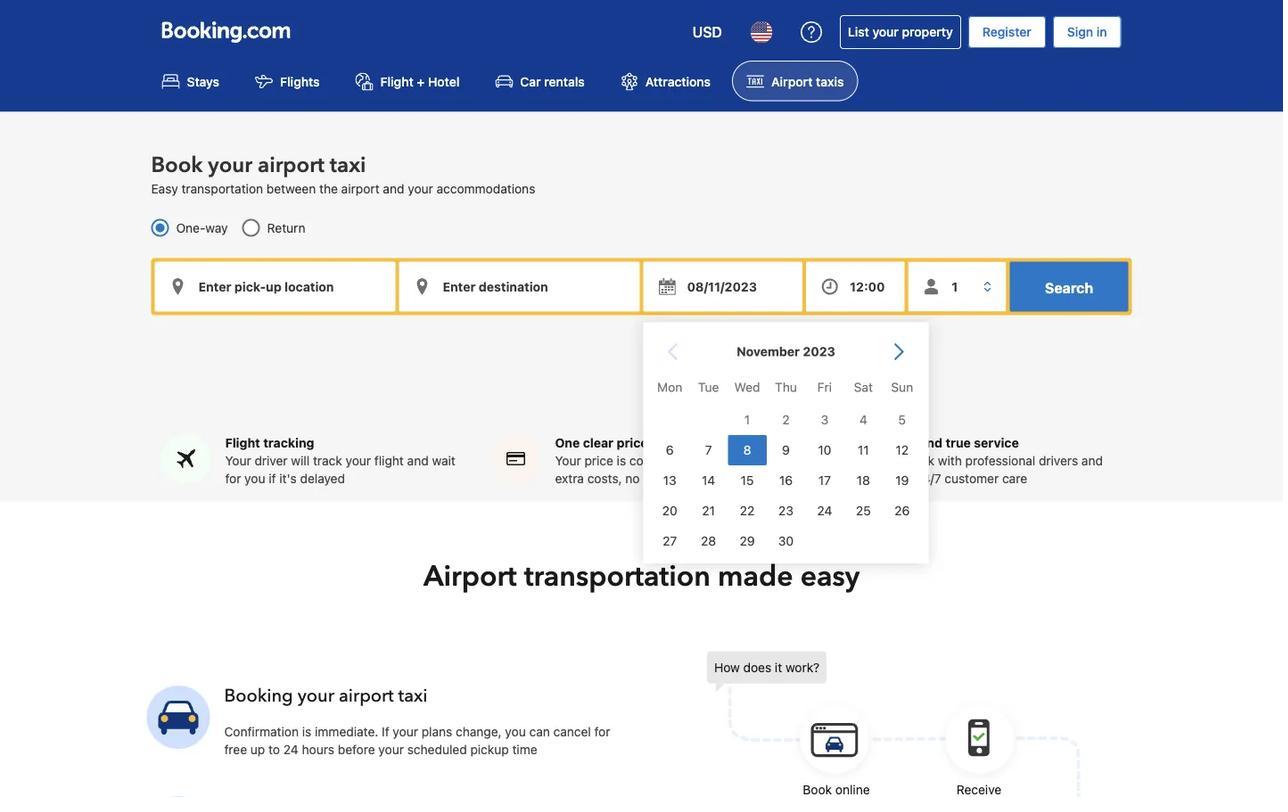 Task type: describe. For each thing, give the bounding box(es) containing it.
book your airport taxi easy transportation between the airport and your accommodations
[[151, 151, 536, 196]]

7 button
[[690, 435, 728, 466]]

11
[[858, 443, 870, 458]]

costs,
[[588, 471, 622, 486]]

book for your
[[151, 151, 203, 180]]

way
[[206, 220, 228, 235]]

fri
[[818, 380, 833, 394]]

your inside flight tracking your driver will track your flight and wait for you if it's delayed
[[346, 453, 371, 468]]

pickup
[[471, 742, 509, 757]]

1 horizontal spatial booking airport taxi image
[[708, 652, 1082, 798]]

29
[[740, 534, 755, 549]]

booking
[[224, 684, 293, 709]]

Enter destination text field
[[399, 262, 640, 312]]

tue
[[698, 380, 719, 394]]

flight for flight + hotel
[[381, 74, 414, 89]]

airport for book
[[258, 151, 325, 180]]

it's
[[280, 471, 297, 486]]

wed
[[735, 380, 761, 394]]

20
[[663, 504, 678, 518]]

1
[[745, 413, 751, 427]]

your up immediate. at left
[[298, 684, 334, 709]]

attractions link
[[606, 61, 725, 101]]

airport for airport transportation made easy
[[424, 557, 517, 596]]

flight + hotel link
[[341, 61, 474, 101]]

26
[[895, 504, 910, 518]]

driver
[[255, 453, 288, 468]]

7
[[705, 443, 712, 458]]

19 button
[[883, 466, 922, 496]]

book for online
[[803, 783, 833, 797]]

up inside one clear price your price is confirmed up front – no extra costs, no cash required
[[692, 453, 706, 468]]

8
[[744, 443, 752, 458]]

airport for airport taxis
[[772, 74, 813, 89]]

attractions
[[646, 74, 711, 89]]

care
[[1003, 471, 1028, 486]]

17
[[819, 473, 832, 488]]

required
[[674, 471, 722, 486]]

can
[[530, 725, 550, 739]]

and up work
[[920, 436, 943, 450]]

car rentals link
[[481, 61, 599, 101]]

how
[[715, 660, 740, 675]]

work?
[[786, 660, 820, 675]]

17 button
[[806, 466, 845, 496]]

flight + hotel
[[381, 74, 460, 89]]

08/11/2023 button
[[644, 262, 803, 312]]

tried and true service we work with professional drivers and have 24/7 customer care
[[886, 436, 1104, 486]]

stays link
[[148, 61, 234, 101]]

will
[[291, 453, 310, 468]]

18
[[857, 473, 871, 488]]

20 button
[[651, 496, 690, 526]]

flight tracking your driver will track your flight and wait for you if it's delayed
[[225, 436, 456, 486]]

how does it work?
[[715, 660, 820, 675]]

9
[[783, 443, 790, 458]]

and inside book your airport taxi easy transportation between the airport and your accommodations
[[383, 181, 405, 196]]

confirmed
[[630, 453, 688, 468]]

usd
[[693, 24, 723, 41]]

true
[[946, 436, 972, 450]]

online
[[836, 783, 870, 797]]

3
[[821, 413, 829, 427]]

confirmation
[[224, 725, 299, 739]]

18 button
[[845, 466, 883, 496]]

you inside "confirmation is immediate. if your plans change, you can cancel for free up to 24 hours before your scheduled pickup time"
[[505, 725, 526, 739]]

plans
[[422, 725, 453, 739]]

clear
[[583, 436, 614, 450]]

14
[[702, 473, 716, 488]]

27 button
[[651, 526, 690, 557]]

one
[[555, 436, 580, 450]]

14 button
[[690, 466, 728, 496]]

time
[[513, 742, 538, 757]]

professional
[[966, 453, 1036, 468]]

29 button
[[728, 526, 767, 557]]

26 button
[[883, 496, 922, 526]]

for for flight tracking your driver will track your flight and wait for you if it's delayed
[[225, 471, 241, 486]]

thu
[[775, 380, 798, 394]]

6
[[666, 443, 674, 458]]

28 button
[[690, 526, 728, 557]]

flight for flight tracking your driver will track your flight and wait for you if it's delayed
[[225, 436, 260, 450]]

one-
[[176, 220, 206, 235]]

sign
[[1068, 25, 1094, 39]]

tried
[[886, 436, 917, 450]]

24 inside "confirmation is immediate. if your plans change, you can cancel for free up to 24 hours before your scheduled pickup time"
[[284, 742, 299, 757]]

have
[[886, 471, 913, 486]]

easy
[[151, 181, 178, 196]]

customer
[[945, 471, 999, 486]]

your inside list your property link
[[873, 25, 899, 39]]

extra
[[555, 471, 584, 486]]

tracking
[[263, 436, 315, 450]]

airport for booking
[[339, 684, 394, 709]]

is inside "confirmation is immediate. if your plans change, you can cancel for free up to 24 hours before your scheduled pickup time"
[[302, 725, 312, 739]]

24 inside button
[[818, 504, 833, 518]]

taxis
[[816, 74, 844, 89]]



Task type: vqa. For each thing, say whether or not it's contained in the screenshot.


Task type: locate. For each thing, give the bounding box(es) containing it.
you
[[245, 471, 265, 486], [505, 725, 526, 739]]

price
[[617, 436, 648, 450], [585, 453, 614, 468]]

and inside flight tracking your driver will track your flight and wait for you if it's delayed
[[407, 453, 429, 468]]

2023
[[803, 344, 836, 359]]

0 vertical spatial no
[[751, 453, 766, 468]]

1 vertical spatial price
[[585, 453, 614, 468]]

is inside one clear price your price is confirmed up front – no extra costs, no cash required
[[617, 453, 626, 468]]

it
[[775, 660, 783, 675]]

taxi
[[330, 151, 366, 180], [398, 684, 428, 709]]

0 horizontal spatial flight
[[225, 436, 260, 450]]

no left cash in the right of the page
[[626, 471, 640, 486]]

28
[[701, 534, 717, 549]]

for left if
[[225, 471, 241, 486]]

24 button
[[806, 496, 845, 526]]

2 vertical spatial airport
[[339, 684, 394, 709]]

0 vertical spatial you
[[245, 471, 265, 486]]

1 vertical spatial transportation
[[524, 557, 711, 596]]

for for confirmation is immediate. if your plans change, you can cancel for free up to 24 hours before your scheduled pickup time
[[595, 725, 611, 739]]

flight
[[381, 74, 414, 89], [225, 436, 260, 450]]

accommodations
[[437, 181, 536, 196]]

airport transportation made easy
[[424, 557, 860, 596]]

is up hours
[[302, 725, 312, 739]]

taxi up plans
[[398, 684, 428, 709]]

your up way
[[208, 151, 252, 180]]

8 button
[[728, 435, 767, 466]]

we
[[886, 453, 904, 468]]

0 vertical spatial is
[[617, 453, 626, 468]]

12:00
[[850, 279, 886, 294]]

airport up 'between'
[[258, 151, 325, 180]]

mon
[[658, 380, 683, 394]]

for
[[225, 471, 241, 486], [595, 725, 611, 739]]

23 button
[[767, 496, 806, 526]]

you left if
[[245, 471, 265, 486]]

before
[[338, 742, 375, 757]]

16
[[780, 473, 793, 488]]

flight up driver
[[225, 436, 260, 450]]

23
[[779, 504, 794, 518]]

0 vertical spatial transportation
[[182, 181, 263, 196]]

book left online
[[803, 783, 833, 797]]

1 horizontal spatial taxi
[[398, 684, 428, 709]]

register link
[[969, 16, 1046, 48]]

you up 'time'
[[505, 725, 526, 739]]

0 horizontal spatial no
[[626, 471, 640, 486]]

and left wait
[[407, 453, 429, 468]]

for right 'cancel'
[[595, 725, 611, 739]]

for inside flight tracking your driver will track your flight and wait for you if it's delayed
[[225, 471, 241, 486]]

hours
[[302, 742, 335, 757]]

0 horizontal spatial booking airport taxi image
[[147, 686, 210, 750]]

1 vertical spatial airport
[[424, 557, 517, 596]]

0 vertical spatial airport
[[258, 151, 325, 180]]

one-way
[[176, 220, 228, 235]]

12
[[896, 443, 909, 458]]

1 vertical spatial you
[[505, 725, 526, 739]]

up up required
[[692, 453, 706, 468]]

for inside "confirmation is immediate. if your plans change, you can cancel for free up to 24 hours before your scheduled pickup time"
[[595, 725, 611, 739]]

and right drivers
[[1082, 453, 1104, 468]]

1 vertical spatial taxi
[[398, 684, 428, 709]]

10 button
[[806, 435, 845, 466]]

–
[[741, 453, 748, 468]]

24 down 17 button at the right bottom of page
[[818, 504, 833, 518]]

up left to
[[251, 742, 265, 757]]

your left driver
[[225, 453, 251, 468]]

your left accommodations
[[408, 181, 433, 196]]

1 vertical spatial is
[[302, 725, 312, 739]]

book
[[151, 151, 203, 180], [803, 783, 833, 797]]

flights link
[[241, 61, 334, 101]]

sun
[[892, 380, 914, 394]]

30
[[779, 534, 794, 549]]

0 horizontal spatial is
[[302, 725, 312, 739]]

0 vertical spatial for
[[225, 471, 241, 486]]

1 horizontal spatial up
[[692, 453, 706, 468]]

car
[[521, 74, 541, 89]]

24 right to
[[284, 742, 299, 757]]

24/7
[[916, 471, 942, 486]]

confirmation is immediate. if your plans change, you can cancel for free up to 24 hours before your scheduled pickup time
[[224, 725, 611, 757]]

0 vertical spatial taxi
[[330, 151, 366, 180]]

you inside flight tracking your driver will track your flight and wait for you if it's delayed
[[245, 471, 265, 486]]

easy
[[801, 557, 860, 596]]

0 vertical spatial flight
[[381, 74, 414, 89]]

1 vertical spatial no
[[626, 471, 640, 486]]

transportation up way
[[182, 181, 263, 196]]

0 horizontal spatial up
[[251, 742, 265, 757]]

9 button
[[767, 435, 806, 466]]

21 button
[[690, 496, 728, 526]]

1 horizontal spatial is
[[617, 453, 626, 468]]

your
[[873, 25, 899, 39], [208, 151, 252, 180], [408, 181, 433, 196], [346, 453, 371, 468], [298, 684, 334, 709], [393, 725, 418, 739], [379, 742, 404, 757]]

2 your from the left
[[555, 453, 581, 468]]

no right the '–'
[[751, 453, 766, 468]]

hotel
[[428, 74, 460, 89]]

service
[[975, 436, 1020, 450]]

flight inside 'link'
[[381, 74, 414, 89]]

1 vertical spatial flight
[[225, 436, 260, 450]]

0 horizontal spatial you
[[245, 471, 265, 486]]

price down 'clear' on the bottom
[[585, 453, 614, 468]]

0 horizontal spatial your
[[225, 453, 251, 468]]

0 horizontal spatial book
[[151, 151, 203, 180]]

1 vertical spatial book
[[803, 783, 833, 797]]

is up costs,
[[617, 453, 626, 468]]

0 horizontal spatial 24
[[284, 742, 299, 757]]

sign in link
[[1054, 16, 1122, 48]]

airport up if
[[339, 684, 394, 709]]

list
[[848, 25, 870, 39]]

1 horizontal spatial transportation
[[524, 557, 711, 596]]

booking.com online hotel reservations image
[[162, 21, 290, 43]]

08/11/2023
[[687, 279, 758, 294]]

and right the the
[[383, 181, 405, 196]]

taxi for book
[[330, 151, 366, 180]]

rentals
[[545, 74, 585, 89]]

list your property link
[[840, 15, 962, 49]]

1 vertical spatial up
[[251, 742, 265, 757]]

up inside "confirmation is immediate. if your plans change, you can cancel for free up to 24 hours before your scheduled pickup time"
[[251, 742, 265, 757]]

price up "confirmed"
[[617, 436, 648, 450]]

0 vertical spatial price
[[617, 436, 648, 450]]

16 button
[[767, 466, 806, 496]]

in
[[1097, 25, 1108, 39]]

your down if
[[379, 742, 404, 757]]

return
[[267, 220, 306, 235]]

1 horizontal spatial you
[[505, 725, 526, 739]]

1 vertical spatial for
[[595, 725, 611, 739]]

taxi inside book your airport taxi easy transportation between the airport and your accommodations
[[330, 151, 366, 180]]

0 vertical spatial book
[[151, 151, 203, 180]]

your inside flight tracking your driver will track your flight and wait for you if it's delayed
[[225, 453, 251, 468]]

taxi up the the
[[330, 151, 366, 180]]

does
[[744, 660, 772, 675]]

if
[[269, 471, 276, 486]]

with
[[938, 453, 963, 468]]

search button
[[1010, 262, 1129, 312]]

1 horizontal spatial airport
[[772, 74, 813, 89]]

27
[[663, 534, 677, 549]]

taxi for booking
[[398, 684, 428, 709]]

0 vertical spatial 24
[[818, 504, 833, 518]]

your right if
[[393, 725, 418, 739]]

booking your airport taxi
[[224, 684, 428, 709]]

10
[[819, 443, 832, 458]]

11 button
[[845, 435, 883, 466]]

1 horizontal spatial flight
[[381, 74, 414, 89]]

Enter pick-up location text field
[[155, 262, 396, 312]]

cancel
[[554, 725, 591, 739]]

25
[[856, 504, 871, 518]]

0 vertical spatial up
[[692, 453, 706, 468]]

book inside book your airport taxi easy transportation between the airport and your accommodations
[[151, 151, 203, 180]]

book up easy
[[151, 151, 203, 180]]

sat
[[854, 380, 873, 394]]

1 your from the left
[[225, 453, 251, 468]]

delayed
[[300, 471, 345, 486]]

if
[[382, 725, 390, 739]]

0 horizontal spatial taxi
[[330, 151, 366, 180]]

flight inside flight tracking your driver will track your flight and wait for you if it's delayed
[[225, 436, 260, 450]]

airport
[[258, 151, 325, 180], [341, 181, 380, 196], [339, 684, 394, 709]]

booking airport taxi image
[[708, 652, 1082, 798], [147, 686, 210, 750]]

30 button
[[767, 526, 806, 557]]

book online
[[803, 783, 870, 797]]

your right track at the bottom left
[[346, 453, 371, 468]]

1 horizontal spatial for
[[595, 725, 611, 739]]

19
[[896, 473, 909, 488]]

your down the one
[[555, 453, 581, 468]]

0 horizontal spatial airport
[[424, 557, 517, 596]]

search
[[1046, 279, 1094, 296]]

0 horizontal spatial for
[[225, 471, 241, 486]]

1 horizontal spatial no
[[751, 453, 766, 468]]

0 horizontal spatial transportation
[[182, 181, 263, 196]]

12 button
[[883, 435, 922, 466]]

1 horizontal spatial book
[[803, 783, 833, 797]]

airport right the the
[[341, 181, 380, 196]]

flight left + at top
[[381, 74, 414, 89]]

is
[[617, 453, 626, 468], [302, 725, 312, 739]]

your inside one clear price your price is confirmed up front – no extra costs, no cash required
[[555, 453, 581, 468]]

1 vertical spatial airport
[[341, 181, 380, 196]]

drivers
[[1039, 453, 1079, 468]]

1 horizontal spatial your
[[555, 453, 581, 468]]

0 horizontal spatial price
[[585, 453, 614, 468]]

24
[[818, 504, 833, 518], [284, 742, 299, 757]]

register
[[983, 25, 1032, 39]]

22
[[740, 504, 755, 518]]

6 button
[[651, 435, 690, 466]]

november
[[737, 344, 800, 359]]

12:00 button
[[807, 262, 905, 312]]

15 button
[[728, 466, 767, 496]]

13
[[664, 473, 677, 488]]

your right list
[[873, 25, 899, 39]]

wait
[[432, 453, 456, 468]]

1 vertical spatial 24
[[284, 742, 299, 757]]

0 vertical spatial airport
[[772, 74, 813, 89]]

transportation inside book your airport taxi easy transportation between the airport and your accommodations
[[182, 181, 263, 196]]

free
[[224, 742, 247, 757]]

transportation down "27" button
[[524, 557, 711, 596]]

1 horizontal spatial price
[[617, 436, 648, 450]]

airport taxis
[[772, 74, 844, 89]]

1 horizontal spatial 24
[[818, 504, 833, 518]]



